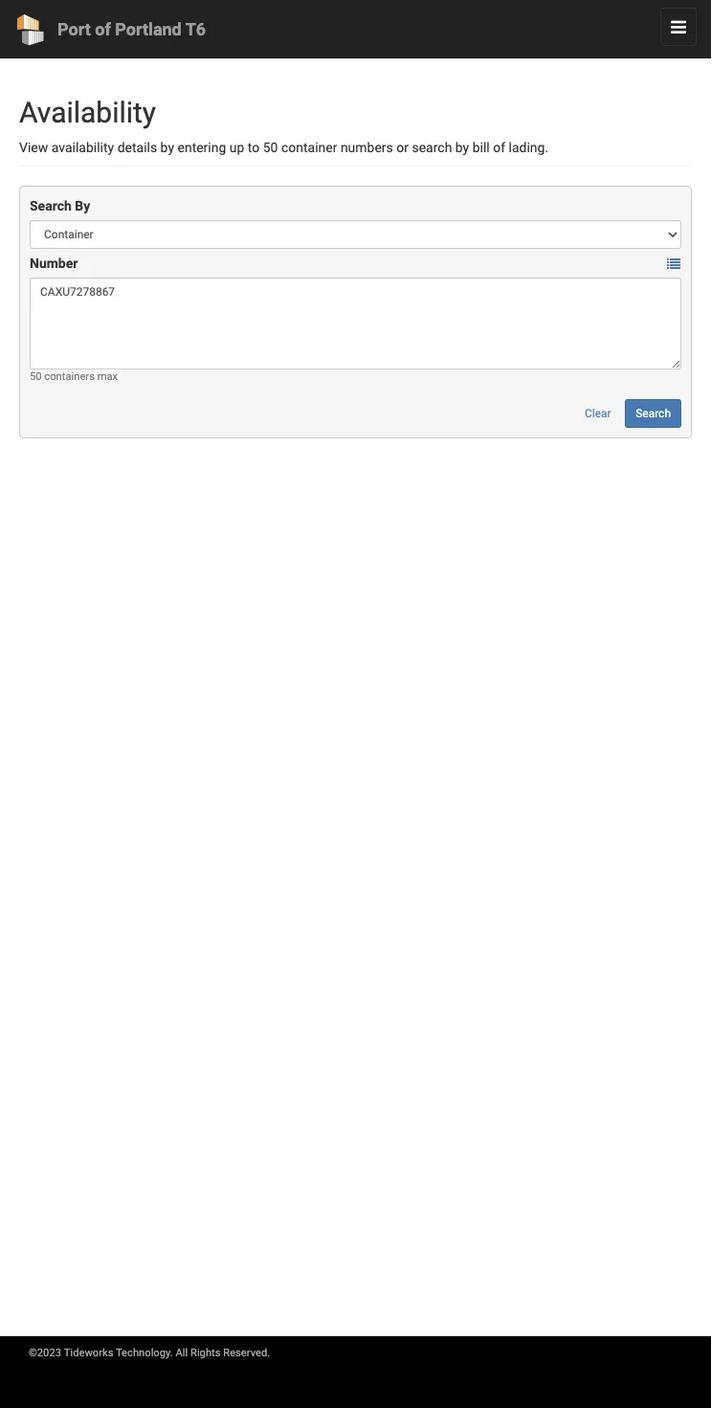 Task type: describe. For each thing, give the bounding box(es) containing it.
search by
[[30, 198, 90, 214]]

availability
[[19, 96, 156, 129]]

port of portland t6 link
[[0, 10, 217, 57]]

©2023 tideworks technology. all rights reserved.
[[29, 1347, 270, 1360]]

containers
[[44, 371, 95, 383]]

search
[[412, 140, 452, 155]]

technology.
[[116, 1347, 173, 1360]]

1 horizontal spatial of
[[493, 140, 506, 155]]

number
[[30, 256, 78, 271]]

search for search by
[[30, 198, 72, 214]]

availability
[[51, 140, 114, 155]]

clear button
[[574, 399, 622, 428]]

toggle navigation image
[[671, 21, 687, 35]]

1 by from the left
[[160, 140, 174, 155]]

reserved.
[[223, 1347, 270, 1360]]

Number text field
[[30, 278, 682, 370]]

clear
[[585, 407, 612, 420]]

rights
[[191, 1347, 221, 1360]]

t6
[[185, 19, 206, 39]]



Task type: vqa. For each thing, say whether or not it's contained in the screenshot.
CYServiceClerk@t6portland.com
no



Task type: locate. For each thing, give the bounding box(es) containing it.
search inside button
[[636, 407, 671, 420]]

max
[[97, 371, 118, 383]]

50 right to
[[263, 140, 278, 155]]

container
[[281, 140, 337, 155]]

0 horizontal spatial 50
[[30, 371, 42, 383]]

details
[[117, 140, 157, 155]]

1 vertical spatial 50
[[30, 371, 42, 383]]

show list image
[[667, 258, 681, 271]]

2 by from the left
[[456, 140, 469, 155]]

1 horizontal spatial 50
[[263, 140, 278, 155]]

by left bill at the top
[[456, 140, 469, 155]]

©2023 tideworks
[[29, 1347, 113, 1360]]

portland
[[115, 19, 182, 39]]

all
[[176, 1347, 188, 1360]]

by
[[160, 140, 174, 155], [456, 140, 469, 155]]

0 horizontal spatial search
[[30, 198, 72, 214]]

or
[[397, 140, 409, 155]]

numbers
[[341, 140, 393, 155]]

search button
[[625, 399, 682, 428]]

up
[[230, 140, 245, 155]]

50 containers max
[[30, 371, 118, 383]]

view
[[19, 140, 48, 155]]

lading.
[[509, 140, 549, 155]]

search left "by"
[[30, 198, 72, 214]]

of right port
[[95, 19, 111, 39]]

of right bill at the top
[[493, 140, 506, 155]]

by
[[75, 198, 90, 214]]

search
[[30, 198, 72, 214], [636, 407, 671, 420]]

entering
[[178, 140, 226, 155]]

50 left "containers"
[[30, 371, 42, 383]]

0 vertical spatial search
[[30, 198, 72, 214]]

of
[[95, 19, 111, 39], [493, 140, 506, 155]]

1 vertical spatial search
[[636, 407, 671, 420]]

view availability details by entering up to 50 container numbers or search by bill of lading.
[[19, 140, 549, 155]]

0 vertical spatial 50
[[263, 140, 278, 155]]

0 horizontal spatial of
[[95, 19, 111, 39]]

to
[[248, 140, 260, 155]]

0 vertical spatial of
[[95, 19, 111, 39]]

bill
[[473, 140, 490, 155]]

port of portland t6
[[57, 19, 206, 39]]

port
[[57, 19, 91, 39]]

1 horizontal spatial search
[[636, 407, 671, 420]]

1 vertical spatial of
[[493, 140, 506, 155]]

search for search
[[636, 407, 671, 420]]

by right details
[[160, 140, 174, 155]]

0 horizontal spatial by
[[160, 140, 174, 155]]

1 horizontal spatial by
[[456, 140, 469, 155]]

50
[[263, 140, 278, 155], [30, 371, 42, 383]]

search right clear
[[636, 407, 671, 420]]



